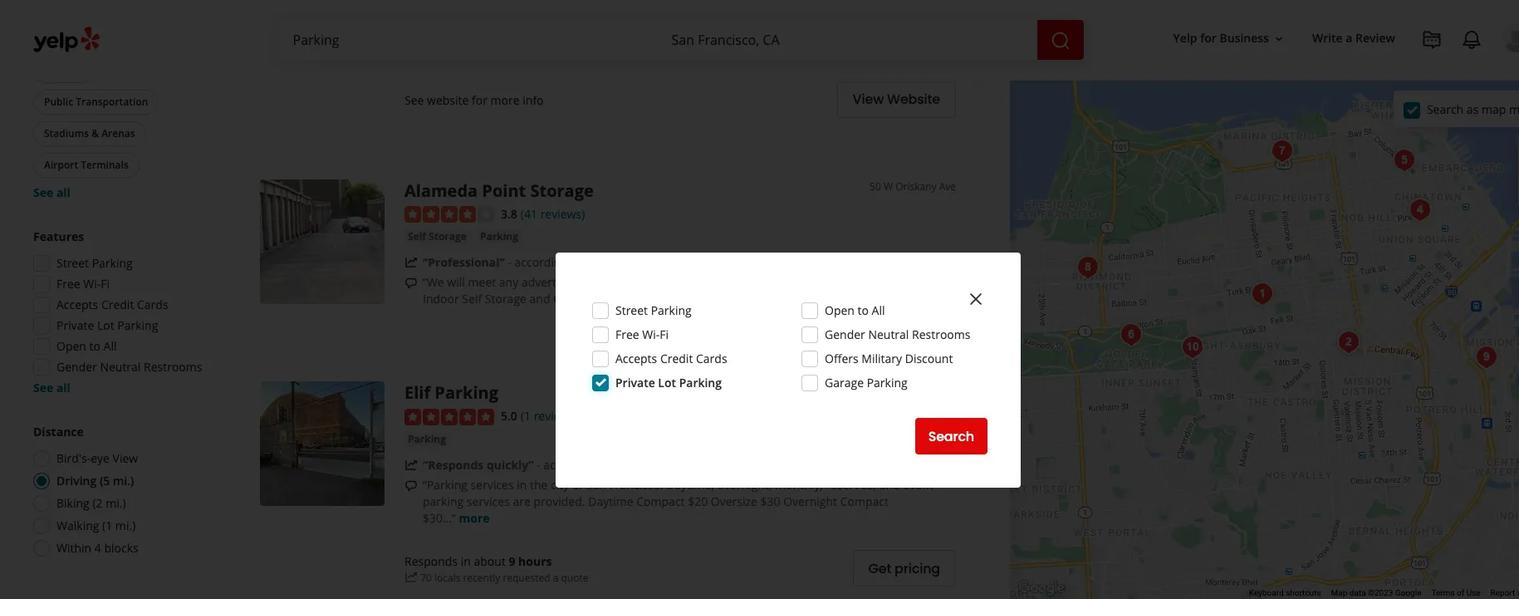 Task type: vqa. For each thing, say whether or not it's contained in the screenshot.
"Professional" - According To 2 Users
yes



Task type: describe. For each thing, give the bounding box(es) containing it.
data
[[1350, 588, 1366, 597]]

mi.) for biking (2 mi.)
[[106, 495, 126, 511]]

biking
[[56, 495, 90, 511]]

1 vertical spatial vehicle
[[603, 291, 640, 307]]

elif parking image
[[260, 382, 385, 506]]

blocks
[[104, 540, 139, 556]]

see all button for 'see all' 'group'
[[33, 184, 71, 200]]

0 vertical spatial private lot parking
[[56, 317, 158, 333]]

35
[[718, 291, 732, 307]]

public transportation
[[44, 95, 148, 109]]

oversize
[[711, 494, 758, 509]]

san
[[586, 477, 606, 493]]

google image
[[1014, 577, 1069, 599]]

keyboard shortcuts button
[[1250, 588, 1322, 599]]

fi inside search dialog
[[660, 327, 669, 342]]

0 horizontal spatial restrooms
[[144, 359, 202, 375]]

5x5
[[892, 274, 912, 290]]

private inside search dialog
[[616, 375, 655, 391]]

gender inside search dialog
[[825, 327, 866, 342]]

0 vertical spatial according
[[515, 255, 568, 270]]

1 vertical spatial gender
[[56, 359, 97, 375]]

4
[[95, 540, 101, 556]]

1 vertical spatial services
[[467, 494, 510, 509]]

any
[[499, 274, 519, 290]]

10x20
[[919, 274, 951, 290]]

- inside "we will meet any advertised price in our area for comparable units or vehicle storage. 5x5 -10x20 indoor self storage and outdoor vehicle storage up to 35 ft. we have been in alameda…"
[[915, 274, 919, 290]]

see all for see all button corresponding to 'see all' 'group'
[[33, 184, 71, 200]]

neutral inside group
[[100, 359, 141, 375]]

provided.
[[534, 494, 585, 509]]

"professional" - according to 2 users
[[423, 255, 624, 270]]

are
[[513, 494, 531, 509]]

(1 review) link
[[521, 407, 573, 425]]

alameda
[[405, 179, 478, 202]]

self storage
[[408, 230, 467, 244]]

alameda…"
[[842, 291, 903, 307]]

1 horizontal spatial view
[[853, 90, 884, 109]]

and inside "we will meet any advertised price in our area for comparable units or vehicle storage. 5x5 -10x20 indoor self storage and outdoor vehicle storage up to 35 ft. we have been in alameda…"
[[530, 291, 550, 307]]

garage
[[825, 375, 864, 391]]

city
[[551, 477, 569, 493]]

accepts inside search dialog
[[616, 351, 657, 366]]

0 vertical spatial free
[[56, 276, 80, 292]]

14th
[[924, 382, 945, 396]]

terms of use
[[1432, 588, 1481, 597]]

bird's-eye view
[[56, 450, 138, 466]]

yelp
[[1174, 30, 1198, 46]]

sutter stockton garage image
[[1404, 194, 1437, 227]]

search for search as map m
[[1427, 101, 1464, 117]]

2 vertical spatial -
[[537, 457, 541, 473]]

yelp for business
[[1174, 30, 1270, 46]]

public
[[44, 95, 73, 109]]

a for write
[[1346, 30, 1353, 46]]

all inside 'group'
[[56, 184, 71, 200]]

as
[[1467, 101, 1479, 117]]

airport terminals button
[[33, 153, 139, 178]]

0 vertical spatial wi-
[[83, 276, 101, 292]]

open to all inside search dialog
[[825, 302, 885, 318]]

&
[[92, 126, 99, 140]]

in left "our"
[[612, 274, 622, 290]]

street inside group
[[56, 255, 89, 271]]

0 horizontal spatial fi
[[101, 276, 110, 292]]

elif parking link
[[405, 382, 499, 404]]

keyboard shortcuts
[[1250, 588, 1322, 597]]

users
[[595, 255, 624, 270]]

0 horizontal spatial credit
[[101, 297, 134, 312]]

"parking services in the city of san francisco. daytime, overnight, monthly, reserved, and event parking services are provided. daytime compact $20 oversize $30 overnight compact $30…"
[[423, 477, 933, 526]]

website
[[427, 92, 469, 108]]

info
[[523, 92, 544, 108]]

review
[[1356, 30, 1396, 46]]

0 horizontal spatial more
[[459, 510, 490, 526]]

2 all from the top
[[56, 380, 71, 395]]

walking (1 mi.)
[[56, 518, 136, 533]]

the
[[530, 477, 548, 493]]

terminals
[[81, 158, 129, 172]]

for inside "we will meet any advertised price in our area for comparable units or vehicle storage. 5x5 -10x20 indoor self storage and outdoor vehicle storage up to 35 ft. we have been in alameda…"
[[674, 274, 690, 290]]

to inside "we will meet any advertised price in our area for comparable units or vehicle storage. 5x5 -10x20 indoor self storage and outdoor vehicle storage up to 35 ft. we have been in alameda…"
[[704, 291, 715, 307]]

mi.) for driving (5 mi.)
[[113, 473, 134, 489]]

in right been
[[829, 291, 839, 307]]

w
[[884, 179, 893, 193]]

search button
[[915, 418, 988, 454]]

projects image
[[1422, 30, 1442, 50]]

close image
[[966, 289, 986, 309]]

(41 reviews) link
[[521, 204, 585, 222]]

discount
[[905, 351, 953, 366]]

5 star rating image
[[405, 409, 494, 425]]

see for group containing features
[[33, 380, 53, 395]]

0 horizontal spatial private
[[56, 317, 94, 333]]

0 vertical spatial see
[[405, 92, 424, 108]]

free wi-fi inside search dialog
[[616, 327, 669, 342]]

more link
[[459, 510, 490, 526]]

m
[[1510, 101, 1520, 117]]

garage parking
[[825, 375, 908, 391]]

0 vertical spatial more
[[491, 92, 520, 108]]

reserved,
[[826, 477, 877, 493]]

walking
[[56, 518, 99, 533]]

notifications image
[[1462, 30, 1482, 50]]

16 trending v2 image for 50 w oriskany ave
[[405, 256, 418, 269]]

use
[[1467, 588, 1481, 597]]

"we
[[423, 274, 444, 290]]

accepts credit cards inside search dialog
[[616, 351, 727, 366]]

features
[[33, 228, 84, 244]]

keyboard
[[1250, 588, 1284, 597]]

oriskany
[[896, 179, 937, 193]]

storage
[[643, 291, 684, 307]]

units
[[760, 274, 787, 290]]

public transportation button
[[33, 90, 159, 115]]

private lot parking inside search dialog
[[616, 375, 722, 391]]

cards inside search dialog
[[696, 351, 727, 366]]

(41 reviews)
[[521, 206, 585, 222]]

1 vertical spatial parking link
[[405, 431, 450, 448]]

(41
[[521, 206, 538, 222]]

1 vertical spatial view
[[113, 450, 138, 466]]

search image
[[1051, 30, 1071, 50]]

0 vertical spatial accepts credit cards
[[56, 297, 168, 312]]

16 chevron down v2 image
[[1273, 32, 1286, 45]]

mi.) for walking (1 mi.)
[[115, 518, 136, 533]]

shortcuts
[[1286, 588, 1322, 597]]

see all for see all button in group
[[33, 380, 71, 395]]

ft.
[[735, 291, 746, 307]]

1 vertical spatial open to all
[[56, 338, 117, 354]]

see for 'see all' 'group'
[[33, 184, 53, 200]]

wi- inside search dialog
[[643, 327, 660, 342]]

1 compact from the left
[[637, 494, 685, 509]]

get
[[869, 559, 892, 578]]

website
[[887, 90, 941, 109]]

will
[[447, 274, 465, 290]]

locals
[[435, 571, 461, 585]]

parking inside 'see all' 'group'
[[44, 32, 81, 46]]

1 vertical spatial of
[[1457, 588, 1465, 597]]

driving
[[56, 473, 97, 489]]

5.0
[[501, 408, 518, 424]]

open inside group
[[56, 338, 86, 354]]

search as map m
[[1427, 101, 1520, 117]]

0 vertical spatial vehicle
[[805, 274, 843, 290]]

restrooms inside search dialog
[[912, 327, 971, 342]]

write
[[1313, 30, 1343, 46]]

quickly"
[[487, 457, 534, 473]]

music concourse parking image
[[1115, 318, 1148, 351]]



Task type: locate. For each thing, give the bounding box(es) containing it.
1 vertical spatial gender neutral restrooms
[[56, 359, 202, 375]]

for right website
[[472, 92, 488, 108]]

airport terminals
[[44, 158, 129, 172]]

gender neutral restrooms inside search dialog
[[825, 327, 971, 342]]

self storage button
[[405, 229, 470, 245]]

self
[[408, 230, 426, 244], [462, 291, 482, 307]]

see all down airport
[[33, 184, 71, 200]]

wi- down 'storage'
[[643, 327, 660, 342]]

stadiums & arenas button
[[33, 121, 146, 146]]

indoor
[[423, 291, 459, 307]]

search dialog
[[0, 0, 1520, 599]]

all inside search dialog
[[872, 302, 885, 318]]

mi.) up blocks at the bottom of page
[[115, 518, 136, 533]]

1 vertical spatial neutral
[[100, 359, 141, 375]]

a for report
[[1518, 588, 1520, 597]]

lot inside search dialog
[[658, 375, 676, 391]]

None search field
[[280, 20, 1087, 60]]

search inside button
[[929, 427, 975, 446]]

1 horizontal spatial accepts
[[616, 351, 657, 366]]

1 vertical spatial open
[[56, 338, 86, 354]]

2 see all button from the top
[[33, 380, 71, 395]]

transportation
[[76, 95, 148, 109]]

0 horizontal spatial wi-
[[83, 276, 101, 292]]

view
[[853, 90, 884, 109], [113, 450, 138, 466]]

2 horizontal spatial storage
[[530, 179, 594, 202]]

mi.) right (2
[[106, 495, 126, 511]]

lot
[[97, 317, 114, 333], [658, 375, 676, 391]]

storage up reviews)
[[530, 179, 594, 202]]

1 vertical spatial see all
[[33, 380, 71, 395]]

1 vertical spatial wi-
[[643, 327, 660, 342]]

2 compact from the left
[[841, 494, 889, 509]]

write a review
[[1313, 30, 1396, 46]]

1 vertical spatial self
[[462, 291, 482, 307]]

elif parking image
[[1333, 326, 1366, 359], [1333, 326, 1366, 359]]

0 horizontal spatial open
[[56, 338, 86, 354]]

alameda point storage image
[[260, 179, 385, 304]]

wi- down features
[[83, 276, 101, 292]]

elif parking
[[405, 382, 499, 404]]

see inside group
[[33, 380, 53, 395]]

16 trending v2 image
[[405, 459, 418, 472]]

1 horizontal spatial private lot parking
[[616, 375, 722, 391]]

see all
[[33, 184, 71, 200], [33, 380, 71, 395]]

1 vertical spatial street
[[616, 302, 648, 318]]

1 horizontal spatial gender
[[825, 327, 866, 342]]

gender up distance
[[56, 359, 97, 375]]

1 see all button from the top
[[33, 184, 71, 200]]

in up are at the bottom of the page
[[517, 477, 527, 493]]

0 horizontal spatial accepts credit cards
[[56, 297, 168, 312]]

services up more link
[[467, 494, 510, 509]]

have
[[769, 291, 795, 307]]

1 horizontal spatial free
[[616, 327, 639, 342]]

0 vertical spatial private
[[56, 317, 94, 333]]

terms of use link
[[1432, 588, 1481, 597]]

- right 5x5
[[915, 274, 919, 290]]

(1 right "5.0"
[[521, 408, 531, 424]]

1 horizontal spatial street
[[616, 302, 648, 318]]

see up distance
[[33, 380, 53, 395]]

2 vertical spatial a
[[1518, 588, 1520, 597]]

geary mall garage image
[[1072, 251, 1105, 284]]

1 vertical spatial cards
[[696, 351, 727, 366]]

0 vertical spatial credit
[[101, 297, 134, 312]]

street down "our"
[[616, 302, 648, 318]]

1 horizontal spatial accepts credit cards
[[616, 351, 727, 366]]

0 horizontal spatial cards
[[137, 297, 168, 312]]

"professional"
[[423, 255, 505, 270]]

a left the quote
[[553, 571, 559, 585]]

see left website
[[405, 92, 424, 108]]

street parking down area
[[616, 302, 692, 318]]

and inside the "parking services in the city of san francisco. daytime, overnight, monthly, reserved, and event parking services are provided. daytime compact $20 oversize $30 overnight compact $30…"
[[880, 477, 900, 493]]

1 horizontal spatial lot
[[658, 375, 676, 391]]

a right report
[[1518, 588, 1520, 597]]

and left event
[[880, 477, 900, 493]]

mi.)
[[113, 473, 134, 489], [106, 495, 126, 511], [115, 518, 136, 533]]

st
[[947, 382, 956, 396]]

north beach parking garage image
[[1388, 144, 1422, 177]]

get pricing
[[869, 559, 941, 578]]

1 horizontal spatial parking link
[[477, 229, 522, 245]]

parking
[[44, 32, 81, 46], [480, 230, 518, 244], [92, 255, 133, 271], [651, 302, 692, 318], [117, 317, 158, 333], [679, 375, 722, 391], [867, 375, 908, 391], [435, 382, 499, 404], [408, 432, 446, 446]]

compact down reserved, on the right bottom
[[841, 494, 889, 509]]

- up any
[[508, 255, 512, 270]]

search down st
[[929, 427, 975, 446]]

our
[[625, 274, 644, 290]]

terms
[[1432, 588, 1455, 597]]

1 vertical spatial all
[[56, 380, 71, 395]]

daytime
[[588, 494, 634, 509]]

view left website
[[853, 90, 884, 109]]

1 vertical spatial private
[[616, 375, 655, 391]]

compact
[[637, 494, 685, 509], [841, 494, 889, 509]]

stadiums
[[44, 126, 89, 140]]

1 vertical spatial a
[[553, 571, 559, 585]]

all up distance
[[56, 380, 71, 395]]

0 horizontal spatial all
[[104, 338, 117, 354]]

1 all from the top
[[56, 184, 71, 200]]

street parking
[[56, 255, 133, 271], [616, 302, 692, 318]]

according up city
[[544, 457, 597, 473]]

0 horizontal spatial gender neutral restrooms
[[56, 359, 202, 375]]

airport
[[44, 158, 78, 172]]

free wi-fi
[[56, 276, 110, 292], [616, 327, 669, 342]]

0 vertical spatial open to all
[[825, 302, 885, 318]]

in up recently
[[461, 553, 471, 569]]

2 horizontal spatial a
[[1518, 588, 1520, 597]]

of right city
[[572, 477, 583, 493]]

see down airport
[[33, 184, 53, 200]]

see all button
[[33, 184, 71, 200], [33, 380, 71, 395]]

1 vertical spatial street parking
[[616, 302, 692, 318]]

1 horizontal spatial open
[[825, 302, 855, 318]]

1 vertical spatial and
[[880, 477, 900, 493]]

free inside search dialog
[[616, 327, 639, 342]]

1 horizontal spatial all
[[872, 302, 885, 318]]

private
[[56, 317, 94, 333], [616, 375, 655, 391]]

0 vertical spatial storage
[[530, 179, 594, 202]]

(1 review)
[[521, 408, 573, 424]]

0 horizontal spatial accepts
[[56, 297, 98, 312]]

0 horizontal spatial for
[[472, 92, 488, 108]]

0 vertical spatial (1
[[521, 408, 531, 424]]

1 vertical spatial see all button
[[33, 380, 71, 395]]

-
[[508, 255, 512, 270], [915, 274, 919, 290], [537, 457, 541, 473]]

1 vertical spatial for
[[472, 92, 488, 108]]

1 horizontal spatial a
[[1346, 30, 1353, 46]]

2 vertical spatial parking button
[[405, 431, 450, 448]]

open inside search dialog
[[825, 302, 855, 318]]

user actions element
[[1160, 21, 1520, 123]]

16 trending v2 image up 16 speech v2 image
[[405, 256, 418, 269]]

restrooms
[[912, 327, 971, 342], [144, 359, 202, 375]]

elif
[[405, 382, 431, 404]]

advertised
[[522, 274, 579, 290]]

vehicle up been
[[805, 274, 843, 290]]

accepts credit cards
[[56, 297, 168, 312], [616, 351, 727, 366]]

2 horizontal spatial for
[[1201, 30, 1217, 46]]

free wi-fi down 'storage'
[[616, 327, 669, 342]]

1 vertical spatial free
[[616, 327, 639, 342]]

1 horizontal spatial search
[[1427, 101, 1464, 117]]

©2023
[[1369, 588, 1394, 597]]

0 horizontal spatial lot
[[97, 317, 114, 333]]

map data ©2023 google
[[1332, 588, 1422, 597]]

storage inside button
[[429, 230, 467, 244]]

(1 inside option group
[[102, 518, 112, 533]]

report a link
[[1491, 588, 1520, 597]]

1 vertical spatial accepts
[[616, 351, 657, 366]]

parking link up 16 trending v2 image
[[405, 431, 450, 448]]

according up advertised
[[515, 255, 568, 270]]

all inside group
[[104, 338, 117, 354]]

neutral inside search dialog
[[869, 327, 909, 342]]

self inside "we will meet any advertised price in our area for comparable units or vehicle storage. 5x5 -10x20 indoor self storage and outdoor vehicle storage up to 35 ft. we have been in alameda…"
[[462, 291, 482, 307]]

2 16 trending v2 image from the top
[[405, 571, 418, 584]]

mi.) right (5
[[113, 473, 134, 489]]

responds
[[405, 553, 458, 569]]

3.8 star rating image
[[405, 206, 494, 223]]

street
[[56, 255, 89, 271], [616, 302, 648, 318]]

"parking
[[423, 477, 468, 493]]

gender up offers
[[825, 327, 866, 342]]

parking button
[[33, 27, 91, 52], [477, 229, 522, 245], [405, 431, 450, 448]]

0 vertical spatial see all
[[33, 184, 71, 200]]

kezar parking lot image
[[1177, 331, 1210, 364]]

0 horizontal spatial parking link
[[405, 431, 450, 448]]

1 vertical spatial -
[[915, 274, 919, 290]]

0 vertical spatial restrooms
[[912, 327, 971, 342]]

more right $30…"
[[459, 510, 490, 526]]

0 horizontal spatial -
[[508, 255, 512, 270]]

a right write
[[1346, 30, 1353, 46]]

been
[[798, 291, 826, 307]]

biking (2 mi.)
[[56, 495, 126, 511]]

0 vertical spatial for
[[1201, 30, 1217, 46]]

search left as
[[1427, 101, 1464, 117]]

more left info
[[491, 92, 520, 108]]

parking link down 3.8
[[477, 229, 522, 245]]

16 speech v2 image
[[405, 479, 418, 493]]

credit
[[101, 297, 134, 312], [660, 351, 693, 366]]

0 horizontal spatial and
[[530, 291, 550, 307]]

compact down francisco.
[[637, 494, 685, 509]]

0 horizontal spatial of
[[572, 477, 583, 493]]

offers
[[825, 351, 859, 366]]

see
[[405, 92, 424, 108], [33, 184, 53, 200], [33, 380, 53, 395]]

user
[[623, 457, 647, 473]]

responds in about 9 hours
[[405, 553, 552, 569]]

accepts down 'storage'
[[616, 351, 657, 366]]

hours
[[519, 553, 552, 569]]

0 horizontal spatial a
[[553, 571, 559, 585]]

1 vertical spatial 16 trending v2 image
[[405, 571, 418, 584]]

"we will meet any advertised price in our area for comparable units or vehicle storage. 5x5 -10x20 indoor self storage and outdoor vehicle storage up to 35 ft. we have been in alameda…"
[[423, 274, 951, 307]]

0 vertical spatial street parking
[[56, 255, 133, 271]]

group
[[28, 228, 206, 396]]

1 vertical spatial mi.)
[[106, 495, 126, 511]]

1 horizontal spatial cards
[[696, 351, 727, 366]]

street parking down features
[[56, 255, 133, 271]]

parking button for the rightmost parking link
[[477, 229, 522, 245]]

group containing features
[[28, 228, 206, 396]]

see all group
[[30, 0, 206, 201]]

0 vertical spatial services
[[471, 477, 514, 493]]

google
[[1396, 588, 1422, 597]]

for up up
[[674, 274, 690, 290]]

map
[[1332, 588, 1348, 597]]

and down advertised
[[530, 291, 550, 307]]

free wi-fi down features
[[56, 276, 110, 292]]

view website link
[[837, 81, 956, 118]]

parking at the exchange image
[[1471, 341, 1504, 374]]

see website for more info
[[405, 92, 544, 108]]

see all button inside group
[[33, 380, 71, 395]]

cards inside group
[[137, 297, 168, 312]]

parking button inside 'see all' 'group'
[[33, 27, 91, 52]]

within
[[56, 540, 92, 556]]

to inside search dialog
[[858, 302, 869, 318]]

vehicle
[[805, 274, 843, 290], [603, 291, 640, 307]]

map region
[[873, 23, 1520, 599]]

street inside search dialog
[[616, 302, 648, 318]]

16 speech v2 image
[[405, 277, 418, 290]]

see all inside 'group'
[[33, 184, 71, 200]]

fi
[[101, 276, 110, 292], [660, 327, 669, 342]]

of
[[572, 477, 583, 493], [1457, 588, 1465, 597]]

see all button for group containing features
[[33, 380, 71, 395]]

2 horizontal spatial parking button
[[477, 229, 522, 245]]

see all button down airport
[[33, 184, 71, 200]]

0 vertical spatial all
[[56, 184, 71, 200]]

of inside the "parking services in the city of san francisco. daytime, overnight, monthly, reserved, and event parking services are provided. daytime compact $20 oversize $30 overnight compact $30…"
[[572, 477, 583, 493]]

street parking inside search dialog
[[616, 302, 692, 318]]

free down "our"
[[616, 327, 639, 342]]

0 vertical spatial free wi-fi
[[56, 276, 110, 292]]

military
[[862, 351, 902, 366]]

search for search
[[929, 427, 975, 446]]

1 horizontal spatial for
[[674, 274, 690, 290]]

0 horizontal spatial private lot parking
[[56, 317, 158, 333]]

70
[[421, 571, 432, 585]]

services
[[471, 477, 514, 493], [467, 494, 510, 509]]

self down meet
[[462, 291, 482, 307]]

1 vertical spatial according
[[544, 457, 597, 473]]

0 vertical spatial 16 trending v2 image
[[405, 256, 418, 269]]

alamo square parking image
[[1246, 278, 1280, 311]]

vehicle down "our"
[[603, 291, 640, 307]]

1 horizontal spatial storage
[[485, 291, 527, 307]]

3.8 link
[[501, 204, 518, 222]]

16 trending v2 image left the 70
[[405, 571, 418, 584]]

accepts down features
[[56, 297, 98, 312]]

0 vertical spatial accepts
[[56, 297, 98, 312]]

9
[[509, 553, 516, 569]]

for right yelp
[[1201, 30, 1217, 46]]

storage down 3.8 star rating image
[[429, 230, 467, 244]]

1 vertical spatial all
[[104, 338, 117, 354]]

we
[[749, 291, 766, 307]]

accepts inside group
[[56, 297, 98, 312]]

lombard street garage image
[[1266, 135, 1299, 168]]

see all button up distance
[[33, 380, 71, 395]]

price
[[582, 274, 609, 290]]

free down features
[[56, 276, 80, 292]]

16 trending v2 image for 9 hours
[[405, 571, 418, 584]]

or
[[790, 274, 802, 290]]

"responds
[[423, 457, 484, 473]]

1 vertical spatial storage
[[429, 230, 467, 244]]

0 horizontal spatial search
[[929, 427, 975, 446]]

1 horizontal spatial private
[[616, 375, 655, 391]]

option group containing distance
[[28, 424, 206, 562]]

0 vertical spatial self
[[408, 230, 426, 244]]

$30…"
[[423, 510, 456, 526]]

(1 down (2
[[102, 518, 112, 533]]

0 vertical spatial gender
[[825, 327, 866, 342]]

1 vertical spatial (1
[[102, 518, 112, 533]]

1 vertical spatial credit
[[660, 351, 693, 366]]

see inside 'group'
[[33, 184, 53, 200]]

- up the on the left bottom of the page
[[537, 457, 541, 473]]

0 horizontal spatial street parking
[[56, 255, 133, 271]]

1 vertical spatial restrooms
[[144, 359, 202, 375]]

see all up distance
[[33, 380, 71, 395]]

1 horizontal spatial (1
[[521, 408, 531, 424]]

services down quickly"
[[471, 477, 514, 493]]

0 vertical spatial parking button
[[33, 27, 91, 52]]

credit inside search dialog
[[660, 351, 693, 366]]

1 16 trending v2 image from the top
[[405, 256, 418, 269]]

0 vertical spatial all
[[872, 302, 885, 318]]

0 horizontal spatial open to all
[[56, 338, 117, 354]]

all down airport
[[56, 184, 71, 200]]

event
[[903, 477, 933, 493]]

street down features
[[56, 255, 89, 271]]

2 see all from the top
[[33, 380, 71, 395]]

1 see all from the top
[[33, 184, 71, 200]]

parking button up public
[[33, 27, 91, 52]]

option group
[[28, 424, 206, 562]]

self inside button
[[408, 230, 426, 244]]

neutral
[[869, 327, 909, 342], [100, 359, 141, 375]]

1 horizontal spatial neutral
[[869, 327, 909, 342]]

0 vertical spatial lot
[[97, 317, 114, 333]]

storage down any
[[485, 291, 527, 307]]

of left use
[[1457, 588, 1465, 597]]

offers military discount
[[825, 351, 953, 366]]

in inside the "parking services in the city of san francisco. daytime, overnight, monthly, reserved, and event parking services are provided. daytime compact $20 oversize $30 overnight compact $30…"
[[517, 477, 527, 493]]

parking button for bottom parking link
[[405, 431, 450, 448]]

16 trending v2 image
[[405, 256, 418, 269], [405, 571, 418, 584]]

storage inside "we will meet any advertised price in our area for comparable units or vehicle storage. 5x5 -10x20 indoor self storage and outdoor vehicle storage up to 35 ft. we have been in alameda…"
[[485, 291, 527, 307]]

a inside "link"
[[1346, 30, 1353, 46]]

business
[[1220, 30, 1270, 46]]

0 vertical spatial view
[[853, 90, 884, 109]]

1 horizontal spatial restrooms
[[912, 327, 971, 342]]

0 vertical spatial search
[[1427, 101, 1464, 117]]

50 w oriskany ave
[[870, 179, 956, 193]]

parking button up 16 trending v2 image
[[405, 431, 450, 448]]

self down 3.8 star rating image
[[408, 230, 426, 244]]

within 4 blocks
[[56, 540, 139, 556]]

parking button down 3.8
[[477, 229, 522, 245]]

review)
[[534, 408, 573, 424]]

view right eye
[[113, 450, 138, 466]]

for inside button
[[1201, 30, 1217, 46]]

all
[[56, 184, 71, 200], [56, 380, 71, 395]]

0 horizontal spatial street
[[56, 255, 89, 271]]

see all inside group
[[33, 380, 71, 395]]



